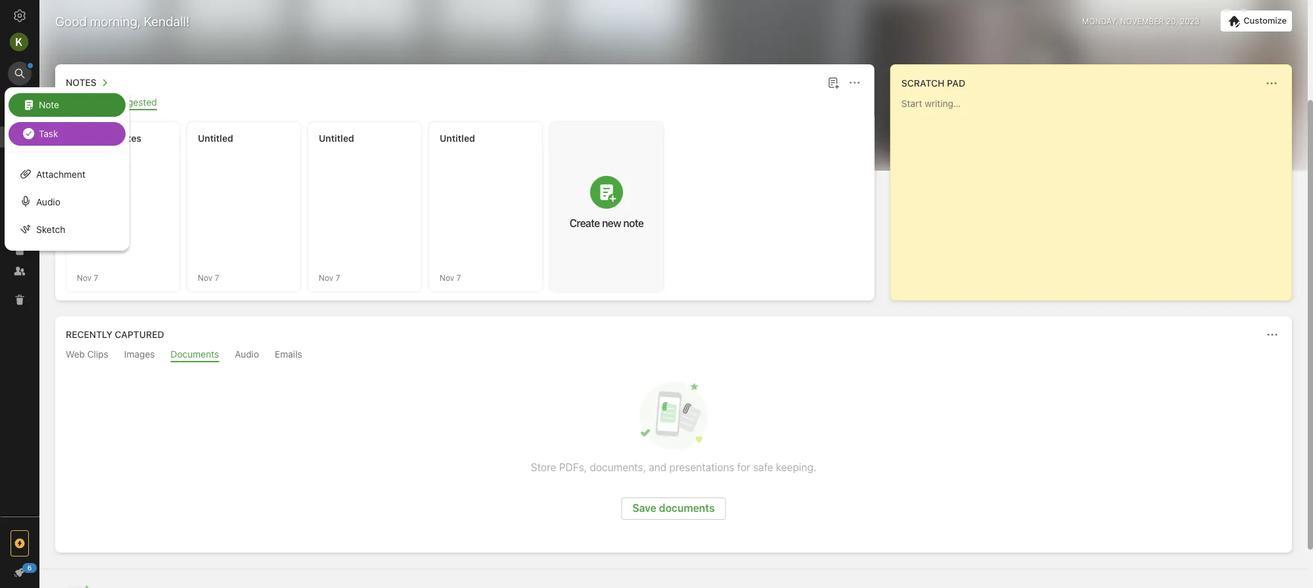 Task type: vqa. For each thing, say whether or not it's contained in the screenshot.
3rd "Untitled"
yes



Task type: describe. For each thing, give the bounding box(es) containing it.
monday,
[[1082, 16, 1118, 26]]

pdfs,
[[559, 462, 587, 474]]

audio button
[[5, 188, 129, 216]]

recently captured button
[[63, 327, 164, 343]]

2 7 from the left
[[215, 273, 219, 283]]

6
[[27, 565, 32, 572]]

attachment button
[[5, 160, 129, 188]]

safe
[[753, 462, 773, 474]]

save documents button
[[621, 498, 726, 520]]

account image
[[10, 33, 28, 51]]

create new note button
[[550, 122, 663, 292]]

Help and Learning task checklist field
[[0, 563, 39, 584]]

3 untitled from the left
[[440, 133, 475, 144]]

suggested
[[111, 97, 157, 108]]

create
[[570, 217, 600, 229]]

suggested tab panel
[[55, 110, 874, 301]]

more actions field for scratch pad
[[1262, 74, 1281, 93]]

notes inside meeting notes finish the presentation
[[115, 133, 141, 144]]

store
[[531, 462, 556, 474]]

create new note
[[570, 217, 644, 229]]

more actions field for recently captured
[[1263, 326, 1281, 344]]

and
[[649, 462, 667, 474]]

meeting
[[77, 133, 113, 144]]

store pdfs, documents, and presentations for safe keeping.
[[531, 462, 816, 474]]

home image
[[12, 129, 28, 145]]

the
[[102, 148, 116, 158]]

attachment
[[36, 169, 85, 180]]

1 7 from the left
[[94, 273, 98, 283]]

2 untitled from the left
[[319, 133, 354, 144]]

3 nov from the left
[[319, 273, 333, 283]]

2 nov from the left
[[198, 273, 212, 283]]

scratch pad
[[901, 78, 965, 89]]

4 nov 7 from the left
[[440, 273, 461, 283]]

presentation
[[77, 159, 130, 170]]

clips
[[87, 349, 108, 360]]

note creation menu element
[[9, 91, 126, 149]]

sketch
[[36, 224, 65, 235]]

4 7 from the left
[[456, 273, 461, 283]]

new
[[602, 217, 621, 229]]

scratch pad button
[[899, 76, 965, 91]]

notes inside button
[[66, 77, 97, 88]]

keeping.
[[776, 462, 816, 474]]

web clips
[[66, 349, 108, 360]]

audio tab
[[235, 349, 259, 363]]

images
[[124, 349, 155, 360]]

audio inside button
[[36, 196, 60, 207]]

Start writing… text field
[[901, 98, 1291, 290]]



Task type: locate. For each thing, give the bounding box(es) containing it.
3 nov 7 from the left
[[319, 273, 340, 283]]

note button
[[9, 93, 126, 117]]

2 horizontal spatial untitled
[[440, 133, 475, 144]]

0 vertical spatial audio
[[36, 196, 60, 207]]

customize button
[[1221, 11, 1292, 32]]

documents,
[[590, 462, 646, 474]]

november
[[1120, 16, 1164, 26]]

1 horizontal spatial untitled
[[319, 133, 354, 144]]

tab list
[[58, 97, 872, 110], [58, 349, 1289, 363]]

recent
[[66, 97, 95, 108]]

black friday offer image
[[12, 536, 28, 552]]

4 nov from the left
[[440, 273, 454, 283]]

tab list for notes
[[58, 97, 872, 110]]

documents tab
[[171, 349, 219, 363]]

tab list containing recent
[[58, 97, 872, 110]]

notes up the
[[115, 133, 141, 144]]

notes
[[66, 77, 97, 88], [115, 133, 141, 144]]

2 nov 7 from the left
[[198, 273, 219, 283]]

save
[[632, 502, 656, 515]]

meeting notes finish the presentation
[[77, 133, 141, 170]]

nov 7
[[77, 273, 98, 283], [198, 273, 219, 283], [319, 273, 340, 283], [440, 273, 461, 283]]

documents tab panel
[[55, 363, 1292, 553]]

presentations
[[669, 462, 734, 474]]

documents
[[659, 502, 715, 515]]

Account field
[[0, 29, 39, 55]]

20,
[[1166, 16, 1178, 26]]

notes up recent
[[66, 77, 97, 88]]

save documents
[[632, 502, 715, 515]]

suggested tab
[[111, 97, 157, 110]]

0 vertical spatial tab list
[[58, 97, 872, 110]]

1 untitled from the left
[[198, 133, 233, 144]]

1 nov 7 from the left
[[77, 273, 98, 283]]

recently
[[66, 330, 112, 340]]

good
[[55, 13, 87, 29]]

1 vertical spatial tab list
[[58, 349, 1289, 363]]

monday, november 20, 2023
[[1082, 16, 1199, 26]]

for
[[737, 462, 750, 474]]

more actions image for recently captured
[[1264, 327, 1280, 343]]

recent tab
[[66, 97, 95, 110]]

0 horizontal spatial untitled
[[198, 133, 233, 144]]

finish
[[77, 148, 100, 158]]

recently captured
[[66, 330, 164, 340]]

1 horizontal spatial audio
[[235, 349, 259, 360]]

tab list for recently captured
[[58, 349, 1289, 363]]

morning,
[[90, 13, 141, 29]]

sketch button
[[5, 216, 129, 243]]

More actions field
[[846, 74, 864, 92], [1262, 74, 1281, 93], [1263, 326, 1281, 344]]

good morning, kendall!
[[55, 13, 190, 29]]

1 vertical spatial notes
[[115, 133, 141, 144]]

emails
[[275, 349, 302, 360]]

3 7 from the left
[[336, 273, 340, 283]]

note
[[623, 217, 644, 229]]

captured
[[115, 330, 164, 340]]

0 vertical spatial notes
[[66, 77, 97, 88]]

audio left 'emails'
[[235, 349, 259, 360]]

0 horizontal spatial notes
[[66, 77, 97, 88]]

audio up sketch
[[36, 196, 60, 207]]

scratch
[[901, 78, 944, 89]]

kendall!
[[144, 13, 190, 29]]

notes button
[[63, 75, 112, 91]]

2023
[[1180, 16, 1199, 26]]

1 horizontal spatial notes
[[115, 133, 141, 144]]

pad
[[947, 78, 965, 89]]

note
[[39, 99, 59, 110]]

documents
[[171, 349, 219, 360]]

web
[[66, 349, 85, 360]]

more actions image for scratch pad
[[1264, 76, 1279, 91]]

web clips tab
[[66, 349, 108, 363]]

customize
[[1244, 16, 1287, 25]]

untitled
[[198, 133, 233, 144], [319, 133, 354, 144], [440, 133, 475, 144]]

audio
[[36, 196, 60, 207], [235, 349, 259, 360]]

more actions image
[[847, 75, 863, 91], [1264, 76, 1279, 91], [1264, 327, 1280, 343]]

images tab
[[124, 349, 155, 363]]

0 horizontal spatial audio
[[36, 196, 60, 207]]

click to expand image
[[34, 565, 44, 580]]

emails tab
[[275, 349, 302, 363]]

2 tab list from the top
[[58, 349, 1289, 363]]

tab list containing web clips
[[58, 349, 1289, 363]]

1 vertical spatial audio
[[235, 349, 259, 360]]

nov
[[77, 273, 92, 283], [198, 273, 212, 283], [319, 273, 333, 283], [440, 273, 454, 283]]

7
[[94, 273, 98, 283], [215, 273, 219, 283], [336, 273, 340, 283], [456, 273, 461, 283]]

1 tab list from the top
[[58, 97, 872, 110]]

tree
[[0, 127, 39, 517]]

task button
[[9, 122, 126, 146]]

task
[[39, 128, 58, 139]]

settings image
[[12, 8, 28, 24]]

1 nov from the left
[[77, 273, 92, 283]]



